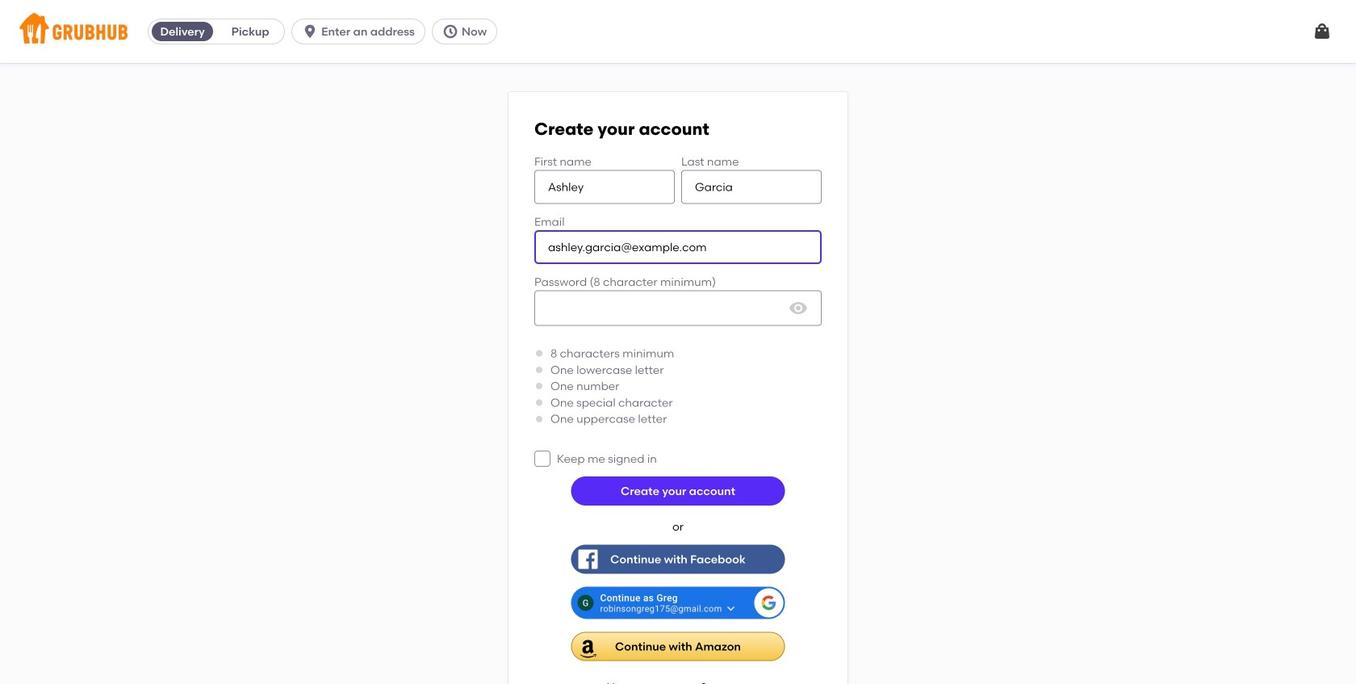Task type: describe. For each thing, give the bounding box(es) containing it.
svg image
[[789, 298, 808, 318]]

main navigation navigation
[[0, 0, 1357, 63]]

1 horizontal spatial svg image
[[442, 23, 459, 40]]



Task type: locate. For each thing, give the bounding box(es) containing it.
svg image
[[1313, 22, 1333, 41], [302, 23, 318, 40], [442, 23, 459, 40]]

None email field
[[535, 230, 822, 264]]

0 horizontal spatial svg image
[[302, 23, 318, 40]]

None password field
[[535, 290, 822, 326]]

None text field
[[535, 170, 675, 204], [682, 170, 822, 204], [535, 170, 675, 204], [682, 170, 822, 204]]

2 horizontal spatial svg image
[[1313, 22, 1333, 41]]



Task type: vqa. For each thing, say whether or not it's contained in the screenshot.
text field
yes



